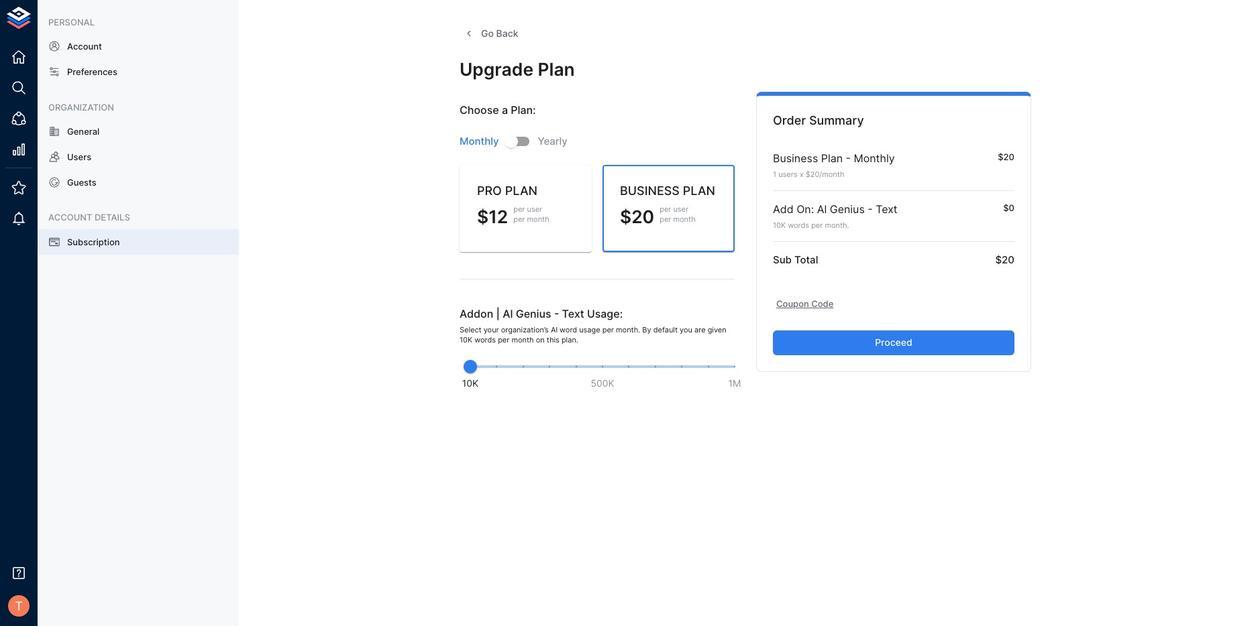 Task type: locate. For each thing, give the bounding box(es) containing it.
1 vertical spatial genius
[[516, 307, 551, 321]]

0 horizontal spatial user
[[527, 205, 542, 214]]

1 horizontal spatial user
[[673, 205, 689, 214]]

sub total
[[773, 254, 818, 267]]

plan up $ 20 per user per month
[[683, 184, 715, 198]]

total
[[795, 254, 818, 267]]

$ inside $ 12 per user per month
[[477, 206, 489, 228]]

2 horizontal spatial $
[[806, 170, 811, 179]]

1 horizontal spatial text
[[876, 203, 898, 216]]

al inside add on: al genius - text 10k words per month.
[[817, 203, 827, 216]]

12
[[489, 206, 508, 228]]

0 horizontal spatial words
[[475, 336, 496, 345]]

month inside $ 20 per user per month
[[673, 215, 696, 224]]

- for 10k
[[868, 203, 873, 216]]

1 horizontal spatial plan
[[683, 184, 715, 198]]

plan up $ 12 per user per month
[[505, 184, 538, 198]]

user inside $ 12 per user per month
[[527, 205, 542, 214]]

are
[[695, 325, 706, 335]]

1 vertical spatial plan
[[821, 151, 843, 165]]

default
[[653, 325, 678, 335]]

0 horizontal spatial al
[[503, 307, 513, 321]]

- down the summary
[[846, 151, 851, 165]]

plan
[[505, 184, 538, 198], [683, 184, 715, 198]]

- inside addon | al genius - text usage: select your organization's al word usage per month. by default you are given 10k words per month on this plan.
[[554, 307, 559, 321]]

0 horizontal spatial text
[[562, 307, 584, 321]]

0 horizontal spatial monthly
[[460, 135, 499, 148]]

1 horizontal spatial plan
[[821, 151, 843, 165]]

plan right the upgrade
[[538, 58, 575, 80]]

guests link
[[38, 170, 239, 196]]

20 inside $ 20 per user per month
[[632, 206, 654, 228]]

back
[[496, 28, 518, 39]]

1 vertical spatial 10k
[[460, 336, 473, 345]]

- inside add on: al genius - text 10k words per month.
[[868, 203, 873, 216]]

-
[[846, 151, 851, 165], [868, 203, 873, 216], [554, 307, 559, 321]]

$ down pro
[[477, 206, 489, 228]]

text inside add on: al genius - text 10k words per month.
[[876, 203, 898, 216]]

2 vertical spatial al
[[551, 325, 558, 335]]

plan inside business plan - monthly 1 users x $ 20 /month
[[821, 151, 843, 165]]

0 horizontal spatial 20
[[632, 206, 654, 228]]

20 right the x
[[811, 170, 820, 179]]

text for 10k
[[876, 203, 898, 216]]

per
[[514, 205, 525, 214], [660, 205, 671, 214], [514, 215, 525, 224], [660, 215, 671, 224], [811, 221, 823, 230], [602, 325, 614, 335], [498, 336, 510, 345]]

0 horizontal spatial $
[[477, 206, 489, 228]]

1 user from the left
[[527, 205, 542, 214]]

$ inside business plan - monthly 1 users x $ 20 /month
[[806, 170, 811, 179]]

0 horizontal spatial plan
[[538, 58, 575, 80]]

al
[[817, 203, 827, 216], [503, 307, 513, 321], [551, 325, 558, 335]]

20 inside business plan - monthly 1 users x $ 20 /month
[[811, 170, 820, 179]]

$
[[806, 170, 811, 179], [477, 206, 489, 228], [620, 206, 632, 228]]

- down business plan - monthly 1 users x $ 20 /month
[[868, 203, 873, 216]]

month
[[527, 215, 549, 224], [673, 215, 696, 224], [512, 336, 534, 345]]

by
[[642, 325, 651, 335]]

2 horizontal spatial -
[[868, 203, 873, 216]]

$ for 12
[[477, 206, 489, 228]]

usage:
[[587, 307, 623, 321]]

2 plan from the left
[[683, 184, 715, 198]]

month down 'business plan'
[[673, 215, 696, 224]]

proceed
[[875, 337, 913, 348]]

1 vertical spatial text
[[562, 307, 584, 321]]

0 horizontal spatial -
[[554, 307, 559, 321]]

al up this
[[551, 325, 558, 335]]

sub
[[773, 254, 792, 267]]

10k inside add on: al genius - text 10k words per month.
[[773, 221, 786, 230]]

al right |
[[503, 307, 513, 321]]

addon | al genius - text usage: select your organization's al word usage per month. by default you are given 10k words per month on this plan.
[[460, 307, 727, 345]]

10k inside addon | al genius - text usage: select your organization's al word usage per month. by default you are given 10k words per month on this plan.
[[460, 336, 473, 345]]

this
[[547, 336, 560, 345]]

user
[[527, 205, 542, 214], [673, 205, 689, 214]]

0 vertical spatial month.
[[825, 221, 849, 230]]

pro plan
[[477, 184, 538, 198]]

$20 up the $0
[[998, 151, 1015, 162]]

user down pro plan
[[527, 205, 542, 214]]

0 vertical spatial genius
[[830, 203, 865, 216]]

$ down business
[[620, 206, 632, 228]]

500k
[[591, 378, 614, 389]]

1 vertical spatial monthly
[[854, 151, 895, 165]]

month down organization's
[[512, 336, 534, 345]]

$ inside $ 20 per user per month
[[620, 206, 632, 228]]

genius down the /month
[[830, 203, 865, 216]]

words down your
[[475, 336, 496, 345]]

- up this
[[554, 307, 559, 321]]

words
[[788, 221, 809, 230], [475, 336, 496, 345]]

10k
[[773, 221, 786, 230], [460, 336, 473, 345], [462, 378, 479, 389]]

$ 20 per user per month
[[620, 205, 696, 228]]

1 horizontal spatial -
[[846, 151, 851, 165]]

add
[[773, 203, 794, 216]]

genius up organization's
[[516, 307, 551, 321]]

1 horizontal spatial monthly
[[854, 151, 895, 165]]

coupon
[[776, 299, 809, 310]]

monthly
[[460, 135, 499, 148], [854, 151, 895, 165]]

pro
[[477, 184, 502, 198]]

coupon code button
[[773, 294, 837, 315]]

go
[[481, 28, 494, 39]]

details
[[95, 212, 130, 223]]

0 horizontal spatial genius
[[516, 307, 551, 321]]

month for 12
[[527, 215, 549, 224]]

words down on:
[[788, 221, 809, 230]]

user down 'business plan'
[[673, 205, 689, 214]]

addon
[[460, 307, 493, 321]]

genius inside addon | al genius - text usage: select your organization's al word usage per month. by default you are given 10k words per month on this plan.
[[516, 307, 551, 321]]

2 vertical spatial -
[[554, 307, 559, 321]]

20
[[811, 170, 820, 179], [632, 206, 654, 228]]

0 vertical spatial al
[[817, 203, 827, 216]]

guests
[[67, 177, 96, 188]]

word
[[560, 325, 577, 335]]

business plan - monthly 1 users x $ 20 /month
[[773, 151, 895, 179]]

on
[[536, 336, 545, 345]]

1 vertical spatial -
[[868, 203, 873, 216]]

1 horizontal spatial al
[[551, 325, 558, 335]]

$0
[[1003, 203, 1015, 213]]

$ right the x
[[806, 170, 811, 179]]

month inside $ 12 per user per month
[[527, 215, 549, 224]]

1 plan from the left
[[505, 184, 538, 198]]

your
[[484, 325, 499, 335]]

1 horizontal spatial $
[[620, 206, 632, 228]]

1 horizontal spatial month.
[[825, 221, 849, 230]]

plan for upgrade
[[538, 58, 575, 80]]

month. left by
[[616, 325, 640, 335]]

text inside addon | al genius - text usage: select your organization's al word usage per month. by default you are given 10k words per month on this plan.
[[562, 307, 584, 321]]

1 vertical spatial month.
[[616, 325, 640, 335]]

al right on:
[[817, 203, 827, 216]]

text
[[876, 203, 898, 216], [562, 307, 584, 321]]

account link
[[38, 34, 239, 59]]

month for 20
[[673, 215, 696, 224]]

upgrade
[[460, 58, 534, 80]]

choose
[[460, 104, 499, 117]]

1 horizontal spatial 20
[[811, 170, 820, 179]]

month right '12'
[[527, 215, 549, 224]]

select
[[460, 325, 482, 335]]

genius for on:
[[830, 203, 865, 216]]

1 horizontal spatial words
[[788, 221, 809, 230]]

month. down the /month
[[825, 221, 849, 230]]

1 vertical spatial $20
[[996, 254, 1015, 267]]

2 user from the left
[[673, 205, 689, 214]]

month inside addon | al genius - text usage: select your organization's al word usage per month. by default you are given 10k words per month on this plan.
[[512, 336, 534, 345]]

x
[[800, 170, 804, 179]]

0 vertical spatial -
[[846, 151, 851, 165]]

0 horizontal spatial plan
[[505, 184, 538, 198]]

0 horizontal spatial month.
[[616, 325, 640, 335]]

genius inside add on: al genius - text 10k words per month.
[[830, 203, 865, 216]]

1 vertical spatial words
[[475, 336, 496, 345]]

month. inside add on: al genius - text 10k words per month.
[[825, 221, 849, 230]]

preferences link
[[38, 59, 239, 85]]

2 horizontal spatial al
[[817, 203, 827, 216]]

0 vertical spatial monthly
[[460, 135, 499, 148]]

$20 down the $0
[[996, 254, 1015, 267]]

/month
[[820, 170, 845, 179]]

0 vertical spatial text
[[876, 203, 898, 216]]

plan
[[538, 58, 575, 80], [821, 151, 843, 165]]

0 vertical spatial 10k
[[773, 221, 786, 230]]

$20
[[998, 151, 1015, 162], [996, 254, 1015, 267]]

plan up the /month
[[821, 151, 843, 165]]

user inside $ 20 per user per month
[[673, 205, 689, 214]]

users
[[67, 152, 91, 162]]

monthly down the summary
[[854, 151, 895, 165]]

20 down business
[[632, 206, 654, 228]]

0 vertical spatial 20
[[811, 170, 820, 179]]

subscription
[[67, 237, 120, 247]]

0 vertical spatial plan
[[538, 58, 575, 80]]

account details
[[48, 212, 130, 223]]

1 vertical spatial al
[[503, 307, 513, 321]]

genius
[[830, 203, 865, 216], [516, 307, 551, 321]]

1 horizontal spatial genius
[[830, 203, 865, 216]]

1 vertical spatial 20
[[632, 206, 654, 228]]

0 vertical spatial words
[[788, 221, 809, 230]]

monthly down choose
[[460, 135, 499, 148]]

month.
[[825, 221, 849, 230], [616, 325, 640, 335]]

subscription link
[[38, 229, 239, 255]]



Task type: describe. For each thing, give the bounding box(es) containing it.
usage
[[579, 325, 600, 335]]

plan for business
[[821, 151, 843, 165]]

preferences
[[67, 67, 117, 77]]

user for 12
[[527, 205, 542, 214]]

add on: al genius - text 10k words per month.
[[773, 203, 898, 230]]

coupon code
[[776, 299, 834, 310]]

on:
[[797, 203, 814, 216]]

given
[[708, 325, 727, 335]]

business
[[620, 184, 680, 198]]

general link
[[38, 119, 239, 144]]

$ 12 per user per month
[[477, 205, 549, 228]]

account
[[48, 212, 92, 223]]

choose a plan:
[[460, 104, 536, 117]]

monthly inside business plan - monthly 1 users x $ 20 /month
[[854, 151, 895, 165]]

user for 20
[[673, 205, 689, 214]]

order summary
[[773, 114, 864, 128]]

a
[[502, 104, 508, 117]]

general
[[67, 126, 100, 137]]

1
[[773, 170, 777, 179]]

summary
[[809, 114, 864, 128]]

personal
[[48, 17, 95, 28]]

month. inside addon | al genius - text usage: select your organization's al word usage per month. by default you are given 10k words per month on this plan.
[[616, 325, 640, 335]]

users link
[[38, 144, 239, 170]]

plan.
[[562, 336, 578, 345]]

code
[[811, 299, 834, 310]]

|
[[496, 307, 500, 321]]

proceed button
[[773, 331, 1015, 355]]

plan:
[[511, 104, 536, 117]]

plan for 20
[[683, 184, 715, 198]]

per inside add on: al genius - text 10k words per month.
[[811, 221, 823, 230]]

$ for 20
[[620, 206, 632, 228]]

yearly
[[538, 135, 568, 148]]

upgrade plan
[[460, 58, 575, 80]]

go back button
[[460, 21, 524, 46]]

words inside add on: al genius - text 10k words per month.
[[788, 221, 809, 230]]

words inside addon | al genius - text usage: select your organization's al word usage per month. by default you are given 10k words per month on this plan.
[[475, 336, 496, 345]]

0 vertical spatial $20
[[998, 151, 1015, 162]]

business plan
[[620, 184, 715, 198]]

2 vertical spatial 10k
[[462, 378, 479, 389]]

organization
[[48, 102, 114, 112]]

- for usage:
[[554, 307, 559, 321]]

text for usage:
[[562, 307, 584, 321]]

organization's
[[501, 325, 549, 335]]

t button
[[4, 592, 34, 621]]

account
[[67, 41, 102, 52]]

business
[[773, 151, 818, 165]]

you
[[680, 325, 693, 335]]

1m
[[729, 378, 741, 389]]

go back
[[481, 28, 518, 39]]

t
[[15, 599, 23, 614]]

genius for |
[[516, 307, 551, 321]]

order
[[773, 114, 806, 128]]

users
[[779, 170, 798, 179]]

plan for 12
[[505, 184, 538, 198]]

al for |
[[503, 307, 513, 321]]

- inside business plan - monthly 1 users x $ 20 /month
[[846, 151, 851, 165]]

al for on:
[[817, 203, 827, 216]]



Task type: vqa. For each thing, say whether or not it's contained in the screenshot.
Show Wiki image
no



